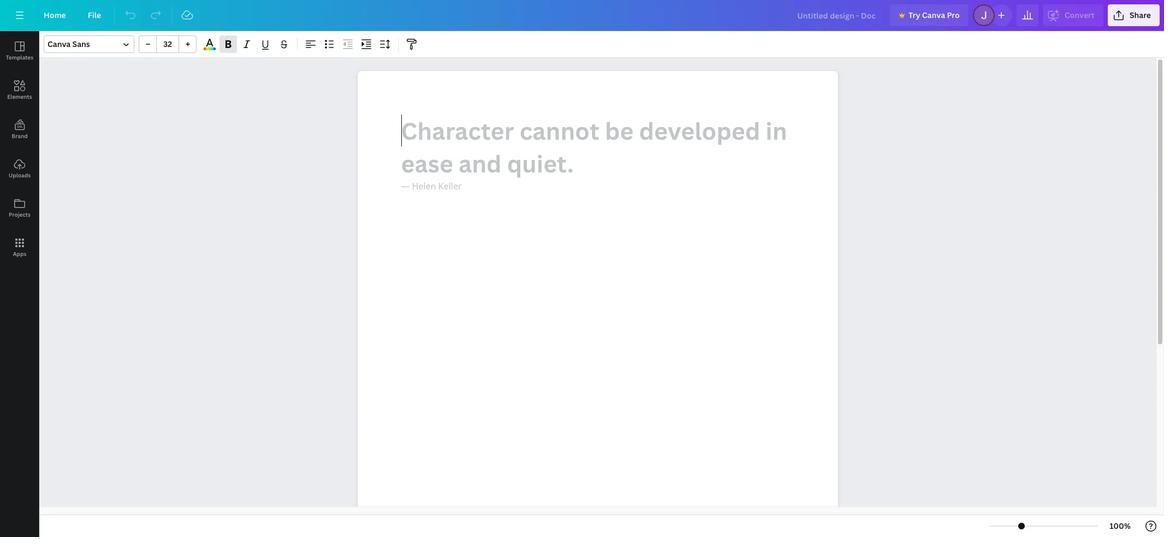 Task type: vqa. For each thing, say whether or not it's contained in the screenshot.
100%
yes



Task type: describe. For each thing, give the bounding box(es) containing it.
100%
[[1110, 521, 1131, 532]]

brand button
[[0, 110, 39, 149]]

uploads
[[9, 172, 31, 179]]

elements
[[7, 93, 32, 101]]

uploads button
[[0, 149, 39, 188]]

apps button
[[0, 228, 39, 267]]

try canva pro
[[909, 10, 960, 20]]

templates button
[[0, 31, 39, 70]]

canva sans
[[48, 39, 90, 49]]

try canva pro button
[[890, 4, 969, 26]]

home link
[[35, 4, 75, 26]]

canva inside popup button
[[48, 39, 71, 49]]

share button
[[1108, 4, 1160, 26]]

pro
[[948, 10, 960, 20]]

file
[[88, 10, 101, 20]]

sans
[[72, 39, 90, 49]]

100% button
[[1103, 518, 1139, 535]]

try
[[909, 10, 921, 20]]

main menu bar
[[0, 0, 1165, 31]]

projects
[[9, 211, 31, 219]]

convert
[[1065, 10, 1095, 20]]

projects button
[[0, 188, 39, 228]]



Task type: locate. For each thing, give the bounding box(es) containing it.
1 horizontal spatial canva
[[923, 10, 946, 20]]

file button
[[79, 4, 110, 26]]

canva
[[923, 10, 946, 20], [48, 39, 71, 49]]

side panel tab list
[[0, 31, 39, 267]]

canva inside button
[[923, 10, 946, 20]]

color range image
[[204, 48, 216, 50]]

brand
[[12, 132, 28, 140]]

share
[[1130, 10, 1152, 20]]

apps
[[13, 250, 26, 258]]

None text field
[[358, 71, 838, 538]]

convert button
[[1043, 4, 1104, 26]]

home
[[44, 10, 66, 20]]

0 vertical spatial canva
[[923, 10, 946, 20]]

templates
[[6, 54, 33, 61]]

Design title text field
[[789, 4, 886, 26]]

1 vertical spatial canva
[[48, 39, 71, 49]]

0 horizontal spatial canva
[[48, 39, 71, 49]]

elements button
[[0, 70, 39, 110]]

group
[[139, 36, 197, 53]]

canva sans button
[[44, 36, 134, 53]]

canva right try
[[923, 10, 946, 20]]

canva left the sans
[[48, 39, 71, 49]]

– – number field
[[160, 39, 175, 49]]



